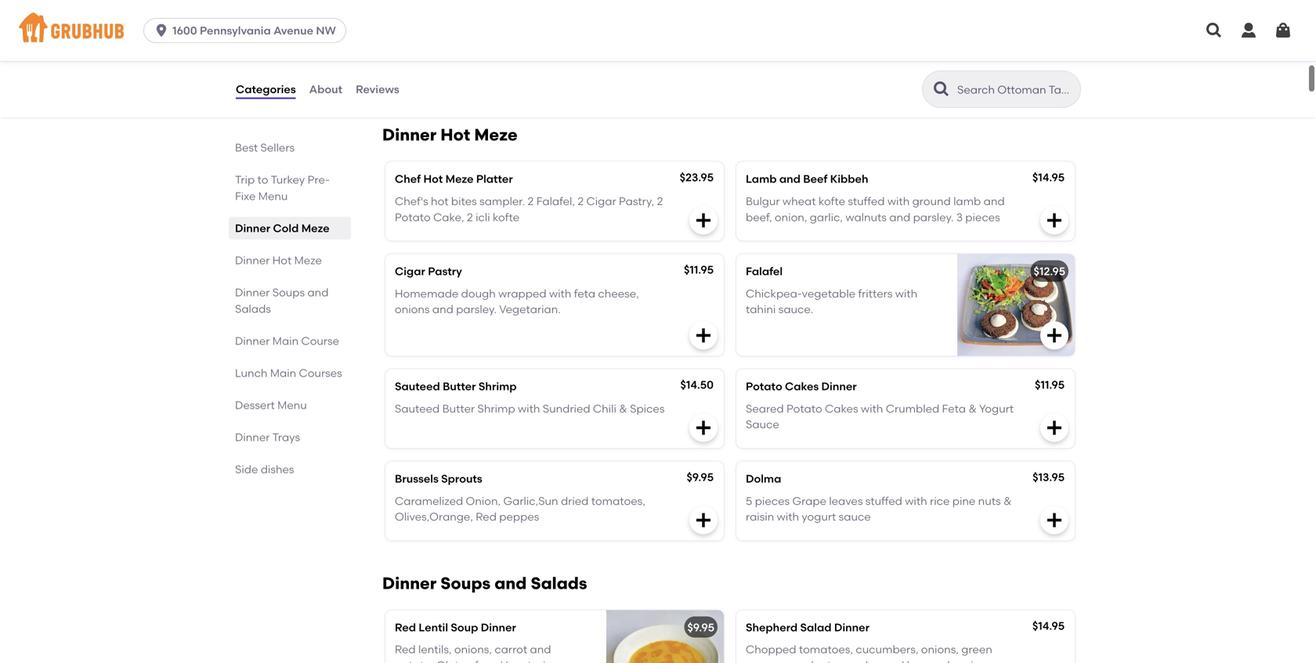 Task type: describe. For each thing, give the bounding box(es) containing it.
& for spices
[[619, 402, 627, 415]]

red lentil soup dinner image
[[606, 610, 724, 663]]

falafel
[[746, 265, 783, 278]]

tomatoes, inside caramelized onion, garlic,sun dried tomatoes, olives,orange, red peppes
[[591, 494, 645, 508]]

seared potato cakes with crumbled feta & yogurt sauce
[[746, 402, 1014, 431]]

lunch main courses
[[235, 367, 342, 380]]

brussels sprouts
[[395, 472, 482, 486]]

cigar inside chef's hot bites sampler.  2 falafel, 2 cigar pastry, 2 potato cake, 2 icli kofte
[[586, 195, 616, 208]]

charred-eggplant, yogurt, tahini, garlic, olive oil (gf-vg) button
[[736, 13, 1075, 92]]

of
[[450, 46, 460, 59]]

beef,
[[746, 211, 772, 224]]

chickpea-
[[746, 287, 802, 300]]

with left sundried
[[518, 402, 540, 415]]

dinner down dinner cold meze
[[235, 254, 270, 267]]

meze up bites
[[445, 172, 474, 186]]

eggplant,
[[795, 46, 846, 59]]

0 horizontal spatial dinner hot meze
[[235, 254, 322, 267]]

falafel,
[[536, 195, 575, 208]]

pennsylvania
[[200, 24, 271, 37]]

potato inside seared potato cakes with crumbled feta & yogurt sauce
[[786, 402, 822, 415]]

dolma
[[746, 472, 781, 486]]

reviews button
[[355, 61, 400, 118]]

tahini
[[746, 303, 776, 316]]

beef
[[803, 172, 827, 186]]

parsley
[[842, 659, 880, 663]]

chef's
[[395, 195, 428, 208]]

sellers
[[260, 141, 295, 154]]

kofte inside chef's hot bites sampler.  2 falafel, 2 cigar pastry, 2 potato cake, 2 icli kofte
[[493, 211, 519, 224]]

sampler.
[[479, 195, 525, 208]]

icli
[[476, 211, 490, 224]]

cucumbers,
[[856, 643, 918, 657]]

yogurt,
[[849, 46, 886, 59]]

search icon image
[[932, 80, 951, 99]]

sauce
[[746, 418, 779, 431]]

main for lunch
[[270, 367, 296, 380]]

$11.95 for homemade dough wrapped with feta cheese, onions and parsley. vegetarian.
[[684, 263, 714, 277]]

categories
[[236, 83, 296, 96]]

pieces for paste,red
[[412, 46, 447, 59]]

side dishes
[[235, 463, 294, 476]]

walnuts
[[845, 211, 887, 224]]

tahini,
[[889, 46, 923, 59]]

charred-eggplant, yogurt, tahini, garlic, olive oil (gf-vg)
[[746, 46, 1007, 75]]

and up carrot
[[495, 574, 527, 594]]

carrot
[[495, 643, 527, 657]]

with down grape
[[777, 510, 799, 524]]

side
[[235, 463, 258, 476]]

fritters
[[858, 287, 893, 300]]

grape
[[792, 494, 826, 508]]

potato.
[[395, 659, 434, 663]]

lentils,
[[418, 643, 452, 657]]

with inside homemade dough wrapped with feta cheese, onions and parsley. vegetarian.
[[549, 287, 571, 300]]

garlic,sun
[[503, 494, 558, 508]]

categories button
[[235, 61, 297, 118]]

spices
[[533, 62, 567, 75]]

2 left icli
[[467, 211, 473, 224]]

avenue
[[273, 24, 313, 37]]

onion,
[[466, 494, 501, 508]]

pastry
[[428, 265, 462, 278]]

salads inside dinner soups and salads
[[235, 302, 271, 316]]

$13.95
[[1033, 471, 1065, 484]]

svg image for bulgur wheat kofte stuffed with ground lamb and beef, onion, garlic, walnuts and parsley. 3 pieces
[[1045, 211, 1064, 230]]

chopped
[[746, 643, 796, 657]]

bites
[[451, 195, 477, 208]]

yogurt
[[802, 510, 836, 524]]

butter for sauteed butter shrimp
[[443, 380, 476, 393]]

svg image inside main navigation navigation
[[1274, 21, 1293, 40]]

peppes
[[499, 510, 539, 524]]

course
[[301, 334, 339, 348]]

olive
[[963, 46, 990, 59]]

fixe
[[235, 190, 256, 203]]

5 pieces grape leaves stuffed with rice pine nuts & raisin with yogurt sauce
[[746, 494, 1012, 524]]

dinner down "dessert"
[[235, 431, 270, 444]]

soups inside dinner soups and salads
[[272, 286, 305, 299]]

pastry,
[[619, 195, 654, 208]]

$14.50
[[680, 378, 714, 392]]

sprouts
[[441, 472, 482, 486]]

leaves
[[829, 494, 863, 508]]

bulgur wheat kofte stuffed with ground lamb and beef, onion, garlic, walnuts and parsley. 3 pieces
[[746, 195, 1005, 224]]

lamb
[[953, 195, 981, 208]]

0 horizontal spatial dinner soups and salads
[[235, 286, 329, 316]]

1 vertical spatial cigar
[[395, 265, 425, 278]]

six
[[395, 46, 410, 59]]

parsley. inside bulgur wheat kofte stuffed with ground lamb and beef, onion, garlic, walnuts and parsley. 3 pieces
[[913, 211, 954, 224]]

chef's hot bites sampler.  2 falafel, 2 cigar pastry, 2 potato cake, 2 icli kofte
[[395, 195, 663, 224]]

olives,orange,
[[395, 510, 473, 524]]

meze down cold
[[294, 254, 322, 267]]

dried
[[561, 494, 589, 508]]

menu inside trip to turkey pre- fixe menu
[[258, 190, 288, 203]]

dinner up 'chef'
[[382, 125, 436, 145]]

chili
[[593, 402, 616, 415]]

and right "walnuts"
[[889, 211, 910, 224]]

meze right cold
[[301, 222, 329, 235]]

feta
[[942, 402, 966, 415]]

dinner up carrot
[[481, 621, 516, 634]]

yogurt
[[979, 402, 1014, 415]]

potato inside chef's hot bites sampler.  2 falafel, 2 cigar pastry, 2 potato cake, 2 icli kofte
[[395, 211, 431, 224]]

2 right 'pastry,'
[[657, 195, 663, 208]]

red lentils, onions, carrot and potato. gluten free. vegetarian
[[395, 643, 562, 663]]

tomato
[[590, 46, 630, 59]]

dinner main course
[[235, 334, 339, 348]]

dinner up chopped tomatoes, cucumbers, onions, green peppers,  walnuts, parsley and lemon dressing
[[834, 621, 869, 634]]

lunch
[[235, 367, 267, 380]]

pieces for nuts
[[755, 494, 790, 508]]

about
[[309, 83, 342, 96]]

red for red lentil soup dinner
[[395, 621, 416, 634]]

dessert menu
[[235, 399, 307, 412]]

peppers,turkish
[[448, 62, 531, 75]]

svg image for chef's hot bites sampler.  2 falafel, 2 cigar pastry, 2 potato cake, 2 icli kofte
[[694, 211, 713, 230]]

ground
[[912, 195, 951, 208]]

0 vertical spatial $9.95
[[687, 471, 714, 484]]

main for dinner
[[272, 334, 299, 348]]

dinner up seared potato cakes with crumbled feta & yogurt sauce
[[821, 380, 857, 393]]

dinner down the fixe
[[235, 222, 270, 235]]

free.
[[475, 659, 498, 663]]

with inside seared potato cakes with crumbled feta & yogurt sauce
[[861, 402, 883, 415]]

nw
[[316, 24, 336, 37]]

feta
[[574, 287, 595, 300]]

lamb
[[746, 172, 777, 186]]

svg image for caramelized onion, garlic,sun dried tomatoes, olives,orange, red peppes
[[694, 511, 713, 530]]

sauce.
[[778, 303, 813, 316]]

and inside chopped tomatoes, cucumbers, onions, green peppers,  walnuts, parsley and lemon dressing
[[883, 659, 904, 663]]

with inside 'chickpea-vegetable fritters with tahini sauce.'
[[895, 287, 917, 300]]

onion,
[[775, 211, 807, 224]]

parsley. inside homemade dough wrapped with feta cheese, onions and parsley. vegetarian.
[[456, 303, 497, 316]]

sauteed for sauteed butter shrimp
[[395, 380, 440, 393]]

falafel image
[[957, 254, 1075, 356]]

trip
[[235, 173, 255, 186]]

stuffed inside bulgur wheat kofte stuffed with ground lamb and beef, onion, garlic, walnuts and parsley. 3 pieces
[[848, 195, 885, 208]]



Task type: locate. For each thing, give the bounding box(es) containing it.
wheat inside six pieces of bulgur wheat kofte with tomato paste,red peppers,turkish spices
[[500, 46, 533, 59]]

pre-
[[308, 173, 330, 186]]

1 vertical spatial cakes
[[825, 402, 858, 415]]

2 vertical spatial red
[[395, 643, 416, 657]]

shrimp for sauteed butter shrimp
[[479, 380, 517, 393]]

shrimp down the sauteed butter shrimp
[[477, 402, 515, 415]]

1 horizontal spatial pieces
[[755, 494, 790, 508]]

1 vertical spatial parsley.
[[456, 303, 497, 316]]

with right fritters
[[895, 287, 917, 300]]

1 vertical spatial soups
[[440, 574, 491, 594]]

1 horizontal spatial dinner hot meze
[[382, 125, 518, 145]]

with inside six pieces of bulgur wheat kofte with tomato paste,red peppers,turkish spices
[[565, 46, 587, 59]]

2 onions, from the left
[[921, 643, 959, 657]]

red up potato.
[[395, 643, 416, 657]]

svg image
[[1205, 21, 1224, 40], [1239, 21, 1258, 40], [154, 23, 169, 38], [694, 326, 713, 345], [694, 419, 713, 437]]

kibbeh
[[830, 172, 868, 186]]

main navigation navigation
[[0, 0, 1316, 61]]

0 vertical spatial cakes
[[785, 380, 819, 393]]

sauteed down the sauteed butter shrimp
[[395, 402, 440, 415]]

0 horizontal spatial potato
[[395, 211, 431, 224]]

hot down dinner cold meze
[[272, 254, 292, 267]]

1600 pennsylvania avenue nw
[[172, 24, 336, 37]]

stuffed up sauce
[[865, 494, 902, 508]]

soups up soup
[[440, 574, 491, 594]]

2 vertical spatial pieces
[[755, 494, 790, 508]]

1 horizontal spatial $11.95
[[1035, 378, 1065, 392]]

main right lunch
[[270, 367, 296, 380]]

2
[[528, 195, 534, 208], [578, 195, 584, 208], [657, 195, 663, 208], [467, 211, 473, 224]]

1 horizontal spatial soups
[[440, 574, 491, 594]]

butter down the sauteed butter shrimp
[[442, 402, 475, 415]]

dinner up lunch
[[235, 334, 270, 348]]

0 horizontal spatial wheat
[[500, 46, 533, 59]]

2 sauteed from the top
[[395, 402, 440, 415]]

$9.95 left dolma
[[687, 471, 714, 484]]

sauteed down the onions
[[395, 380, 440, 393]]

and down 'homemade'
[[432, 303, 453, 316]]

0 vertical spatial $14.95
[[1032, 171, 1065, 184]]

$11.95 for seared potato cakes with crumbled feta & yogurt sauce
[[1035, 378, 1065, 392]]

hot
[[431, 195, 448, 208]]

red lentil soup dinner
[[395, 621, 516, 634]]

red inside caramelized onion, garlic,sun dried tomatoes, olives,orange, red peppes
[[476, 510, 497, 524]]

soup
[[451, 621, 478, 634]]

chef
[[395, 172, 421, 186]]

gluten
[[436, 659, 472, 663]]

red
[[476, 510, 497, 524], [395, 621, 416, 634], [395, 643, 416, 657]]

$9.95 left shepherd
[[687, 621, 714, 634]]

brussels
[[395, 472, 439, 486]]

1 horizontal spatial potato
[[746, 380, 782, 393]]

& for yogurt
[[968, 402, 977, 415]]

Search Ottoman Taverna search field
[[956, 82, 1076, 97]]

1 vertical spatial shrimp
[[477, 402, 515, 415]]

2 horizontal spatial potato
[[786, 402, 822, 415]]

(gf-
[[746, 62, 765, 75]]

1 vertical spatial wheat
[[782, 195, 816, 208]]

garlic,
[[925, 46, 960, 59]]

onions, inside red lentils, onions, carrot and potato. gluten free. vegetarian
[[454, 643, 492, 657]]

shrimp up sauteed butter shrimp with sundried chili & spices at the bottom of the page
[[479, 380, 517, 393]]

0 vertical spatial sauteed
[[395, 380, 440, 393]]

1 horizontal spatial parsley.
[[913, 211, 954, 224]]

dinner hot meze up chef hot meze platter
[[382, 125, 518, 145]]

2 left the falafel,
[[528, 195, 534, 208]]

1 horizontal spatial salads
[[531, 574, 587, 594]]

vegetable
[[802, 287, 855, 300]]

2 horizontal spatial &
[[1003, 494, 1012, 508]]

1 vertical spatial kofte
[[819, 195, 845, 208]]

0 vertical spatial soups
[[272, 286, 305, 299]]

0 vertical spatial cigar
[[586, 195, 616, 208]]

2 $14.95 from the top
[[1032, 619, 1065, 633]]

1 vertical spatial pieces
[[965, 211, 1000, 224]]

wheat inside bulgur wheat kofte stuffed with ground lamb and beef, onion, garlic, walnuts and parsley. 3 pieces
[[782, 195, 816, 208]]

menu down lunch main courses
[[277, 399, 307, 412]]

0 vertical spatial parsley.
[[913, 211, 954, 224]]

svg image
[[1274, 21, 1293, 40], [694, 62, 713, 81], [1045, 62, 1064, 81], [694, 211, 713, 230], [1045, 211, 1064, 230], [1045, 326, 1064, 345], [1045, 419, 1064, 437], [694, 511, 713, 530], [1045, 511, 1064, 530]]

and right lamb
[[984, 195, 1005, 208]]

2 vertical spatial hot
[[272, 254, 292, 267]]

caramelized
[[395, 494, 463, 508]]

stuffed up "walnuts"
[[848, 195, 885, 208]]

1 sauteed from the top
[[395, 380, 440, 393]]

0 horizontal spatial &
[[619, 402, 627, 415]]

wheat up peppers,turkish
[[500, 46, 533, 59]]

pieces down lamb
[[965, 211, 1000, 224]]

spices
[[630, 402, 665, 415]]

2 vertical spatial potato
[[786, 402, 822, 415]]

shrimp for sauteed butter shrimp with sundried chili & spices
[[477, 402, 515, 415]]

$23.95
[[680, 171, 714, 184]]

cigar up 'homemade'
[[395, 265, 425, 278]]

cakes down sauce.
[[785, 380, 819, 393]]

0 horizontal spatial onions,
[[454, 643, 492, 657]]

0 vertical spatial $11.95
[[684, 263, 714, 277]]

wheat up onion,
[[782, 195, 816, 208]]

shepherd
[[746, 621, 798, 634]]

raisin
[[746, 510, 774, 524]]

and inside dinner soups and salads
[[307, 286, 329, 299]]

main
[[272, 334, 299, 348], [270, 367, 296, 380]]

shepherd salad dinner
[[746, 621, 869, 634]]

with left the 'feta'
[[549, 287, 571, 300]]

six pieces of bulgur wheat kofte with tomato paste,red peppers,turkish spices
[[395, 46, 630, 75]]

0 vertical spatial menu
[[258, 190, 288, 203]]

potato down chef's
[[395, 211, 431, 224]]

1 horizontal spatial &
[[968, 402, 977, 415]]

dinner
[[382, 125, 436, 145], [235, 222, 270, 235], [235, 254, 270, 267], [235, 286, 270, 299], [235, 334, 270, 348], [821, 380, 857, 393], [235, 431, 270, 444], [382, 574, 436, 594], [481, 621, 516, 634], [834, 621, 869, 634]]

crumbled
[[886, 402, 939, 415]]

menu down to
[[258, 190, 288, 203]]

pieces inside 5 pieces grape leaves stuffed with rice pine nuts & raisin with yogurt sauce
[[755, 494, 790, 508]]

dinner up dinner main course
[[235, 286, 270, 299]]

1 vertical spatial dinner hot meze
[[235, 254, 322, 267]]

and inside homemade dough wrapped with feta cheese, onions and parsley. vegetarian.
[[432, 303, 453, 316]]

0 vertical spatial wheat
[[500, 46, 533, 59]]

sundried
[[543, 402, 590, 415]]

parsley.
[[913, 211, 954, 224], [456, 303, 497, 316]]

3
[[956, 211, 963, 224]]

&
[[619, 402, 627, 415], [968, 402, 977, 415], [1003, 494, 1012, 508]]

cakes down potato cakes dinner
[[825, 402, 858, 415]]

red left lentil
[[395, 621, 416, 634]]

0 horizontal spatial cigar
[[395, 265, 425, 278]]

kofte down sampler.
[[493, 211, 519, 224]]

1 vertical spatial red
[[395, 621, 416, 634]]

0 horizontal spatial $11.95
[[684, 263, 714, 277]]

dinner inside dinner soups and salads
[[235, 286, 270, 299]]

dinner soups and salads up soup
[[382, 574, 587, 594]]

$9.95
[[687, 471, 714, 484], [687, 621, 714, 634]]

kofte up spices
[[536, 46, 562, 59]]

& inside 5 pieces grape leaves stuffed with rice pine nuts & raisin with yogurt sauce
[[1003, 494, 1012, 508]]

onions, up lemon
[[921, 643, 959, 657]]

1 vertical spatial salads
[[531, 574, 587, 594]]

potato up 'seared' at right
[[746, 380, 782, 393]]

cheese,
[[598, 287, 639, 300]]

0 horizontal spatial soups
[[272, 286, 305, 299]]

caramelized onion, garlic,sun dried tomatoes, olives,orange, red peppes
[[395, 494, 645, 524]]

1 vertical spatial main
[[270, 367, 296, 380]]

dinner up lentil
[[382, 574, 436, 594]]

wheat
[[500, 46, 533, 59], [782, 195, 816, 208]]

& inside seared potato cakes with crumbled feta & yogurt sauce
[[968, 402, 977, 415]]

cigar
[[586, 195, 616, 208], [395, 265, 425, 278]]

lemon
[[907, 659, 940, 663]]

cakes inside seared potato cakes with crumbled feta & yogurt sauce
[[825, 402, 858, 415]]

green
[[961, 643, 992, 657]]

dough
[[461, 287, 496, 300]]

dinner soups and salads up dinner main course
[[235, 286, 329, 316]]

best
[[235, 141, 258, 154]]

charred-
[[746, 46, 795, 59]]

pieces up raisin
[[755, 494, 790, 508]]

0 vertical spatial main
[[272, 334, 299, 348]]

nuts
[[978, 494, 1001, 508]]

2 horizontal spatial pieces
[[965, 211, 1000, 224]]

0 horizontal spatial pieces
[[412, 46, 447, 59]]

tomatoes, right dried
[[591, 494, 645, 508]]

tomatoes, inside chopped tomatoes, cucumbers, onions, green peppers,  walnuts, parsley and lemon dressing
[[799, 643, 853, 657]]

onions, inside chopped tomatoes, cucumbers, onions, green peppers,  walnuts, parsley and lemon dressing
[[921, 643, 959, 657]]

cigar left 'pastry,'
[[586, 195, 616, 208]]

1 vertical spatial $11.95
[[1035, 378, 1065, 392]]

with
[[565, 46, 587, 59], [887, 195, 910, 208], [549, 287, 571, 300], [895, 287, 917, 300], [518, 402, 540, 415], [861, 402, 883, 415], [905, 494, 927, 508], [777, 510, 799, 524]]

1 vertical spatial stuffed
[[865, 494, 902, 508]]

chickpea-vegetable fritters with tahini sauce.
[[746, 287, 917, 316]]

0 vertical spatial salads
[[235, 302, 271, 316]]

menu
[[258, 190, 288, 203], [277, 399, 307, 412]]

pieces inside bulgur wheat kofte stuffed with ground lamb and beef, onion, garlic, walnuts and parsley. 3 pieces
[[965, 211, 1000, 224]]

oil
[[992, 46, 1007, 59]]

& right chili
[[619, 402, 627, 415]]

0 vertical spatial red
[[476, 510, 497, 524]]

0 vertical spatial dinner soups and salads
[[235, 286, 329, 316]]

1 vertical spatial menu
[[277, 399, 307, 412]]

0 horizontal spatial salads
[[235, 302, 271, 316]]

and left beef
[[779, 172, 800, 186]]

salads down the peppes at bottom left
[[531, 574, 587, 594]]

tomatoes, up the "walnuts,"
[[799, 643, 853, 657]]

reviews
[[356, 83, 399, 96]]

turkey
[[271, 173, 305, 186]]

0 vertical spatial pieces
[[412, 46, 447, 59]]

trays
[[272, 431, 300, 444]]

hot up hot
[[423, 172, 443, 186]]

0 vertical spatial stuffed
[[848, 195, 885, 208]]

and down cucumbers,
[[883, 659, 904, 663]]

salad
[[800, 621, 832, 634]]

bulgur
[[463, 46, 497, 59]]

& right 'nuts'
[[1003, 494, 1012, 508]]

1 vertical spatial hot
[[423, 172, 443, 186]]

1 horizontal spatial wheat
[[782, 195, 816, 208]]

1 vertical spatial butter
[[442, 402, 475, 415]]

1600 pennsylvania avenue nw button
[[143, 18, 352, 43]]

$14.95 for bulgur wheat kofte stuffed with ground lamb and beef, onion, garlic, walnuts and parsley. 3 pieces
[[1032, 171, 1065, 184]]

1 horizontal spatial cigar
[[586, 195, 616, 208]]

salads up dinner main course
[[235, 302, 271, 316]]

butter for sauteed butter shrimp with sundried chili & spices
[[442, 402, 475, 415]]

sauteed
[[395, 380, 440, 393], [395, 402, 440, 415]]

with left rice
[[905, 494, 927, 508]]

pine
[[952, 494, 976, 508]]

lamb and beef kibbeh
[[746, 172, 868, 186]]

0 vertical spatial tomatoes,
[[591, 494, 645, 508]]

1 vertical spatial $9.95
[[687, 621, 714, 634]]

svg image for seared potato cakes with crumbled feta & yogurt sauce
[[1045, 419, 1064, 437]]

0 horizontal spatial cakes
[[785, 380, 819, 393]]

$14.95 for chopped tomatoes, cucumbers, onions, green peppers,  walnuts, parsley and lemon dressing
[[1032, 619, 1065, 633]]

kofte inside six pieces of bulgur wheat kofte with tomato paste,red peppers,turkish spices
[[536, 46, 562, 59]]

homemade
[[395, 287, 459, 300]]

pieces up paste,red at left top
[[412, 46, 447, 59]]

1 horizontal spatial tomatoes,
[[799, 643, 853, 657]]

$12.95
[[1034, 265, 1065, 278]]

courses
[[299, 367, 342, 380]]

0 horizontal spatial tomatoes,
[[591, 494, 645, 508]]

cold
[[273, 222, 299, 235]]

1 onions, from the left
[[454, 643, 492, 657]]

0 vertical spatial butter
[[443, 380, 476, 393]]

1 horizontal spatial dinner soups and salads
[[382, 574, 587, 594]]

0 vertical spatial shrimp
[[479, 380, 517, 393]]

with left ground
[[887, 195, 910, 208]]

2 vertical spatial kofte
[[493, 211, 519, 224]]

1 horizontal spatial onions,
[[921, 643, 959, 657]]

pieces inside six pieces of bulgur wheat kofte with tomato paste,red peppers,turkish spices
[[412, 46, 447, 59]]

svg image inside 1600 pennsylvania avenue nw 'button'
[[154, 23, 169, 38]]

meze up "platter"
[[474, 125, 518, 145]]

butter up sauteed butter shrimp with sundried chili & spices at the bottom of the page
[[443, 380, 476, 393]]

hot up chef hot meze platter
[[440, 125, 470, 145]]

and inside red lentils, onions, carrot and potato. gluten free. vegetarian
[[530, 643, 551, 657]]

2 right the falafel,
[[578, 195, 584, 208]]

red inside red lentils, onions, carrot and potato. gluten free. vegetarian
[[395, 643, 416, 657]]

kofte up garlic,
[[819, 195, 845, 208]]

to
[[257, 173, 268, 186]]

with inside bulgur wheat kofte stuffed with ground lamb and beef, onion, garlic, walnuts and parsley. 3 pieces
[[887, 195, 910, 208]]

1 vertical spatial dinner soups and salads
[[382, 574, 587, 594]]

onions
[[395, 303, 430, 316]]

1 vertical spatial sauteed
[[395, 402, 440, 415]]

onions, up free.
[[454, 643, 492, 657]]

1 vertical spatial $14.95
[[1032, 619, 1065, 633]]

1 $14.95 from the top
[[1032, 171, 1065, 184]]

svg image for 5 pieces grape leaves stuffed with rice pine nuts & raisin with yogurt sauce
[[1045, 511, 1064, 530]]

& right feta
[[968, 402, 977, 415]]

0 vertical spatial potato
[[395, 211, 431, 224]]

sauteed for sauteed butter shrimp with sundried chili & spices
[[395, 402, 440, 415]]

1 horizontal spatial cakes
[[825, 402, 858, 415]]

2 horizontal spatial kofte
[[819, 195, 845, 208]]

tomatoes,
[[591, 494, 645, 508], [799, 643, 853, 657]]

trip to turkey pre- fixe menu
[[235, 173, 330, 203]]

six pieces of bulgur wheat kofte with tomato paste,red peppers,turkish spices button
[[385, 13, 724, 92]]

0 horizontal spatial parsley.
[[456, 303, 497, 316]]

and right carrot
[[530, 643, 551, 657]]

parsley. down dough
[[456, 303, 497, 316]]

red for red lentils, onions, carrot and potato. gluten free. vegetarian
[[395, 643, 416, 657]]

1 horizontal spatial kofte
[[536, 46, 562, 59]]

0 vertical spatial dinner hot meze
[[382, 125, 518, 145]]

0 horizontal spatial kofte
[[493, 211, 519, 224]]

main up lunch main courses
[[272, 334, 299, 348]]

red down onion,
[[476, 510, 497, 524]]

parsley. down ground
[[913, 211, 954, 224]]

garlic,
[[810, 211, 843, 224]]

potato down potato cakes dinner
[[786, 402, 822, 415]]

and up course
[[307, 286, 329, 299]]

with up spices
[[565, 46, 587, 59]]

soups up dinner main course
[[272, 286, 305, 299]]

cake,
[[433, 211, 464, 224]]

1 vertical spatial potato
[[746, 380, 782, 393]]

kofte
[[536, 46, 562, 59], [819, 195, 845, 208], [493, 211, 519, 224]]

dishes
[[261, 463, 294, 476]]

0 vertical spatial hot
[[440, 125, 470, 145]]

vegetarian.
[[499, 303, 561, 316]]

stuffed inside 5 pieces grape leaves stuffed with rice pine nuts & raisin with yogurt sauce
[[865, 494, 902, 508]]

kofte inside bulgur wheat kofte stuffed with ground lamb and beef, onion, garlic, walnuts and parsley. 3 pieces
[[819, 195, 845, 208]]

dinner hot meze down dinner cold meze
[[235, 254, 322, 267]]

svg image for chickpea-vegetable fritters with tahini sauce.
[[1045, 326, 1064, 345]]

with left crumbled
[[861, 402, 883, 415]]

0 vertical spatial kofte
[[536, 46, 562, 59]]

onions,
[[454, 643, 492, 657], [921, 643, 959, 657]]

1 vertical spatial tomatoes,
[[799, 643, 853, 657]]



Task type: vqa. For each thing, say whether or not it's contained in the screenshot.
the Fixe
yes



